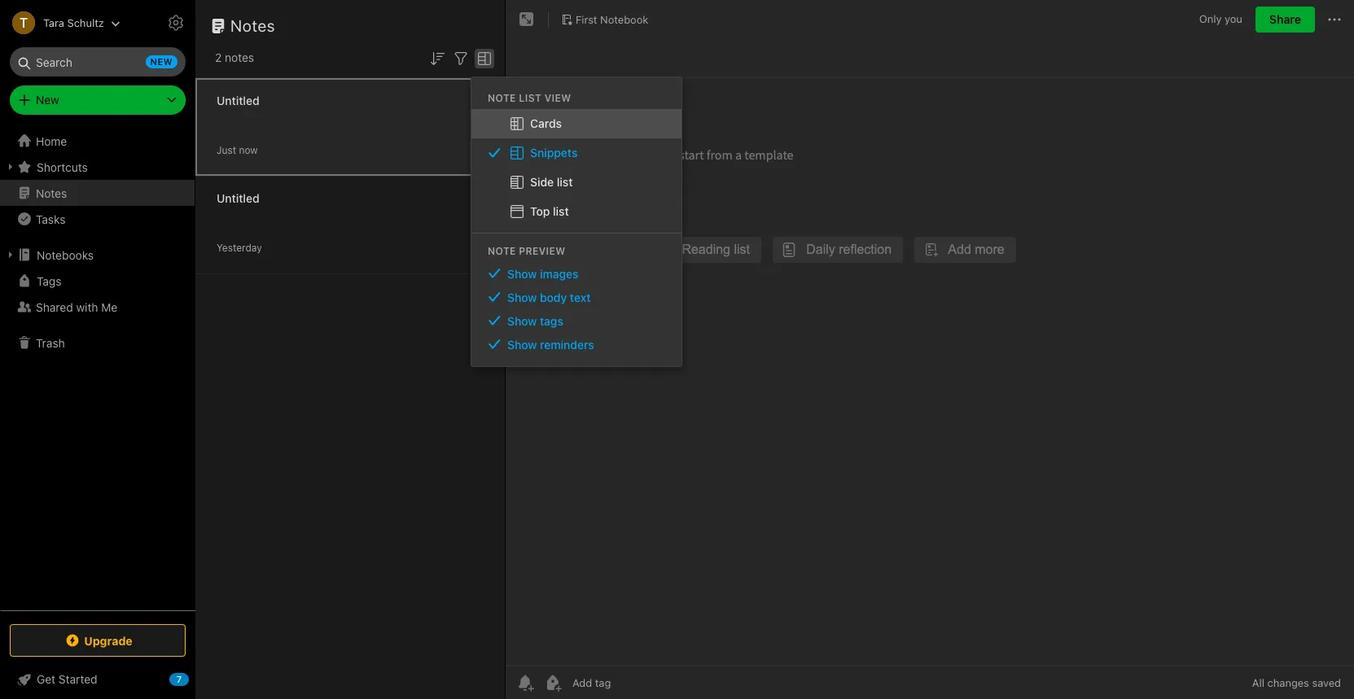 Task type: vqa. For each thing, say whether or not it's contained in the screenshot.
reminders
yes



Task type: describe. For each thing, give the bounding box(es) containing it.
shared with me link
[[0, 294, 195, 320]]

untitled for just now
[[217, 93, 259, 107]]

you
[[1225, 12, 1243, 25]]

dropdown list menu containing cards
[[471, 109, 682, 226]]

expand note image
[[517, 10, 537, 29]]

tara
[[43, 16, 64, 29]]

2
[[215, 50, 222, 64]]

schultz
[[67, 16, 104, 29]]

text
[[570, 291, 591, 304]]

tasks button
[[0, 206, 195, 232]]

dropdown list menu containing show images
[[471, 262, 682, 356]]

notebooks link
[[0, 242, 195, 268]]

side
[[530, 175, 554, 189]]

cards menu item
[[471, 109, 682, 138]]

show images
[[507, 267, 579, 281]]

expand notebooks image
[[4, 248, 17, 261]]

all
[[1252, 677, 1265, 690]]

preview
[[519, 245, 566, 257]]

cards
[[530, 116, 562, 130]]

note window element
[[506, 0, 1354, 699]]

all changes saved
[[1252, 677, 1341, 690]]

click to collapse image
[[189, 669, 202, 689]]

get
[[37, 673, 55, 686]]

share button
[[1256, 7, 1315, 33]]

settings image
[[166, 13, 186, 33]]

list
[[519, 92, 542, 104]]

notebooks
[[37, 248, 94, 262]]

top list link
[[471, 197, 682, 226]]

top
[[530, 204, 550, 218]]

reminders
[[540, 338, 594, 352]]

view
[[544, 92, 571, 104]]

show tags
[[507, 314, 563, 328]]

just
[[217, 144, 236, 156]]

cards link
[[471, 109, 682, 138]]

7
[[177, 674, 182, 685]]

More actions field
[[1325, 7, 1344, 33]]

saved
[[1312, 677, 1341, 690]]

first
[[576, 13, 597, 26]]

show for show tags
[[507, 314, 537, 328]]

trash link
[[0, 330, 195, 356]]

note list view
[[488, 92, 571, 104]]

home link
[[0, 128, 195, 154]]

me
[[101, 300, 117, 314]]

more actions image
[[1325, 10, 1344, 29]]

Note Editor text field
[[506, 78, 1354, 666]]

1 horizontal spatial notes
[[230, 16, 275, 35]]

first notebook
[[576, 13, 648, 26]]

untitled for yesterday
[[217, 191, 259, 205]]

0 horizontal spatial notes
[[36, 186, 67, 200]]

only
[[1199, 12, 1222, 25]]

shortcuts button
[[0, 154, 195, 180]]

tags
[[37, 274, 61, 288]]

tree containing home
[[0, 128, 195, 610]]

new
[[36, 93, 59, 107]]

Help and Learning task checklist field
[[0, 667, 195, 693]]



Task type: locate. For each thing, give the bounding box(es) containing it.
show images link
[[471, 262, 682, 286]]

body
[[540, 291, 567, 304]]

Add tag field
[[571, 676, 693, 691]]

list for top list
[[553, 204, 569, 218]]

images
[[540, 267, 579, 281]]

list right side
[[557, 175, 573, 189]]

list right top on the left top of page
[[553, 204, 569, 218]]

show for show images
[[507, 267, 537, 281]]

show reminders
[[507, 338, 594, 352]]

1 vertical spatial untitled
[[217, 191, 259, 205]]

Search text field
[[21, 47, 174, 77]]

untitled down notes
[[217, 93, 259, 107]]

list
[[557, 175, 573, 189], [553, 204, 569, 218]]

0 vertical spatial note
[[488, 92, 516, 104]]

show down note preview
[[507, 267, 537, 281]]

show body text
[[507, 291, 591, 304]]

show up show tags
[[507, 291, 537, 304]]

new button
[[10, 85, 186, 115]]

tags button
[[0, 268, 195, 294]]

with
[[76, 300, 98, 314]]

add a reminder image
[[515, 673, 535, 693]]

upgrade button
[[10, 625, 186, 657]]

note preview
[[488, 245, 566, 257]]

add tag image
[[543, 673, 563, 693]]

3 show from the top
[[507, 314, 537, 328]]

add filters image
[[451, 49, 471, 68]]

show reminders link
[[471, 333, 682, 356]]

show down show tags
[[507, 338, 537, 352]]

2 notes
[[215, 50, 254, 64]]

trash
[[36, 336, 65, 350]]

now
[[239, 144, 258, 156]]

1 untitled from the top
[[217, 93, 259, 107]]

only you
[[1199, 12, 1243, 25]]

show body text link
[[471, 286, 682, 309]]

new
[[150, 56, 173, 67]]

shared
[[36, 300, 73, 314]]

1 vertical spatial list
[[553, 204, 569, 218]]

Sort options field
[[427, 47, 447, 68]]

untitled down just now
[[217, 191, 259, 205]]

changes
[[1267, 677, 1309, 690]]

1 show from the top
[[507, 267, 537, 281]]

show for show reminders
[[507, 338, 537, 352]]

share
[[1269, 12, 1301, 26]]

show for show body text
[[507, 291, 537, 304]]

new search field
[[21, 47, 178, 77]]

Account field
[[0, 7, 120, 39]]

show
[[507, 267, 537, 281], [507, 291, 537, 304], [507, 314, 537, 328], [507, 338, 537, 352]]

first notebook button
[[555, 8, 654, 31]]

home
[[36, 134, 67, 148]]

0 vertical spatial list
[[557, 175, 573, 189]]

side list
[[530, 175, 573, 189]]

notebook
[[600, 13, 648, 26]]

0 vertical spatial untitled
[[217, 93, 259, 107]]

top list
[[530, 204, 569, 218]]

0 vertical spatial dropdown list menu
[[471, 109, 682, 226]]

Add filters field
[[451, 47, 471, 68]]

2 untitled from the top
[[217, 191, 259, 205]]

started
[[59, 673, 97, 686]]

yesterday
[[217, 241, 262, 254]]

show left tags
[[507, 314, 537, 328]]

tasks
[[36, 212, 65, 226]]

note
[[488, 92, 516, 104], [488, 245, 516, 257]]

note for note list view
[[488, 92, 516, 104]]

1 vertical spatial notes
[[36, 186, 67, 200]]

1 dropdown list menu from the top
[[471, 109, 682, 226]]

notes up tasks
[[36, 186, 67, 200]]

0 vertical spatial notes
[[230, 16, 275, 35]]

shared with me
[[36, 300, 117, 314]]

list for side list
[[557, 175, 573, 189]]

shortcuts
[[37, 160, 88, 174]]

tree
[[0, 128, 195, 610]]

4 show from the top
[[507, 338, 537, 352]]

tags
[[540, 314, 563, 328]]

snippets link
[[471, 138, 682, 168]]

dropdown list menu
[[471, 109, 682, 226], [471, 262, 682, 356]]

note left list in the left of the page
[[488, 92, 516, 104]]

upgrade
[[84, 634, 132, 648]]

snippets
[[530, 146, 578, 159]]

2 note from the top
[[488, 245, 516, 257]]

note for note preview
[[488, 245, 516, 257]]

notes up notes
[[230, 16, 275, 35]]

notes
[[225, 50, 254, 64]]

just now
[[217, 144, 258, 156]]

untitled
[[217, 93, 259, 107], [217, 191, 259, 205]]

show tags link
[[471, 309, 682, 333]]

1 vertical spatial note
[[488, 245, 516, 257]]

View options field
[[471, 47, 494, 68]]

side list link
[[471, 168, 682, 197]]

get started
[[37, 673, 97, 686]]

1 note from the top
[[488, 92, 516, 104]]

notes
[[230, 16, 275, 35], [36, 186, 67, 200]]

tara schultz
[[43, 16, 104, 29]]

note left preview
[[488, 245, 516, 257]]

2 dropdown list menu from the top
[[471, 262, 682, 356]]

1 vertical spatial dropdown list menu
[[471, 262, 682, 356]]

notes link
[[0, 180, 195, 206]]

2 show from the top
[[507, 291, 537, 304]]



